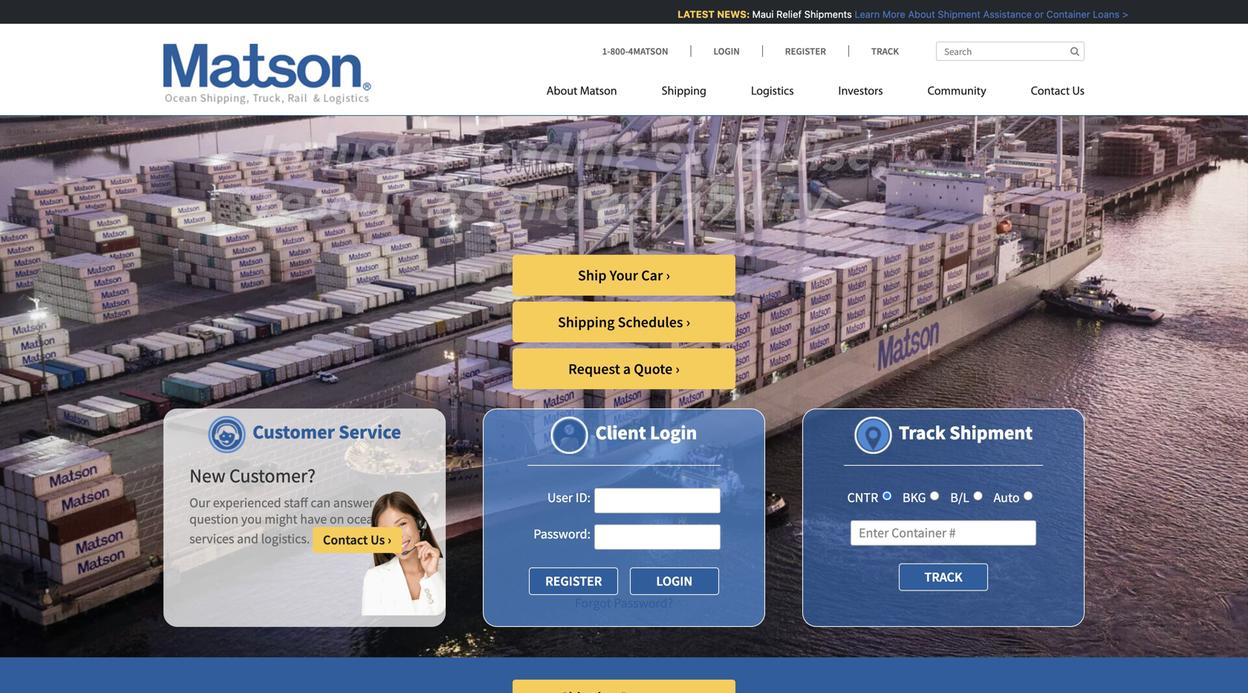Task type: locate. For each thing, give the bounding box(es) containing it.
shipping down ship at the left of page
[[558, 313, 615, 332]]

login link
[[691, 45, 763, 57]]

Password: password field
[[595, 525, 721, 550]]

1-800-4matson
[[603, 45, 669, 57]]

relief
[[771, 9, 797, 20]]

shipment left assistance
[[933, 9, 976, 20]]

logistics link
[[729, 78, 817, 109]]

investors
[[839, 86, 884, 98]]

answer
[[334, 495, 374, 512]]

more
[[878, 9, 901, 20]]

track for track shipment
[[899, 421, 946, 445]]

› right car
[[666, 266, 671, 285]]

contact inside contact us 'link'
[[1032, 86, 1071, 98]]

us for contact us
[[1073, 86, 1085, 98]]

Enter Container # text field
[[851, 521, 1037, 546]]

you
[[241, 511, 262, 528]]

community link
[[906, 78, 1009, 109]]

shipments
[[799, 9, 847, 20]]

customer service
[[253, 420, 401, 444]]

track inside track button
[[925, 569, 963, 586]]

contact us › link
[[313, 527, 402, 554]]

shipping for shipping
[[662, 86, 707, 98]]

>
[[1117, 9, 1124, 20]]

about matson link
[[547, 78, 640, 109]]

any
[[377, 495, 397, 512]]

1 horizontal spatial shipping
[[662, 86, 707, 98]]

about
[[903, 9, 930, 20], [547, 86, 578, 98]]

0 vertical spatial track
[[872, 45, 900, 57]]

›
[[666, 266, 671, 285], [687, 313, 691, 332], [676, 360, 680, 378], [388, 532, 392, 549]]

0 horizontal spatial shipping
[[558, 313, 615, 332]]

our experienced staff can answer any question you might have on ocean services and logistics.
[[190, 495, 397, 547]]

container
[[1042, 9, 1085, 20]]

0 horizontal spatial us
[[371, 532, 385, 549]]

0 vertical spatial login
[[714, 45, 740, 57]]

experienced
[[213, 495, 281, 512]]

shipping inside 'link'
[[662, 86, 707, 98]]

track up bkg radio
[[899, 421, 946, 445]]

login
[[714, 45, 740, 57], [650, 421, 698, 445]]

us down 'search' image
[[1073, 86, 1085, 98]]

1 vertical spatial us
[[371, 532, 385, 549]]

register up forgot
[[546, 573, 602, 590]]

learn
[[850, 9, 875, 20]]

1 vertical spatial register
[[546, 573, 602, 590]]

contact down on on the left bottom of the page
[[323, 532, 368, 549]]

shipping schedules ›
[[558, 313, 691, 332]]

shipment up b/l radio
[[950, 421, 1033, 445]]

None search field
[[937, 42, 1085, 61]]

800-
[[611, 45, 629, 57]]

loans
[[1088, 9, 1115, 20]]

0 horizontal spatial contact
[[323, 532, 368, 549]]

us for contact us ›
[[371, 532, 385, 549]]

shipping for shipping schedules ›
[[558, 313, 615, 332]]

register down shipments at the top right
[[786, 45, 827, 57]]

1 horizontal spatial register link
[[763, 45, 849, 57]]

schedules
[[618, 313, 684, 332]]

contact down "search" search field
[[1032, 86, 1071, 98]]

1 horizontal spatial contact
[[1032, 86, 1071, 98]]

1 vertical spatial register link
[[529, 568, 619, 596]]

ship
[[578, 266, 607, 285]]

car
[[642, 266, 663, 285]]

track for track button
[[925, 569, 963, 586]]

can
[[311, 495, 331, 512]]

register link down password:
[[529, 568, 619, 596]]

about right 'more'
[[903, 9, 930, 20]]

contact inside contact us › link
[[323, 532, 368, 549]]

track
[[872, 45, 900, 57], [899, 421, 946, 445], [925, 569, 963, 586]]

CNTR radio
[[883, 491, 892, 501]]

0 vertical spatial contact
[[1032, 86, 1071, 98]]

register link
[[763, 45, 849, 57], [529, 568, 619, 596]]

1 vertical spatial track
[[899, 421, 946, 445]]

1 vertical spatial shipping
[[558, 313, 615, 332]]

1 vertical spatial login
[[650, 421, 698, 445]]

customer
[[253, 420, 335, 444]]

0 horizontal spatial about
[[547, 86, 578, 98]]

on
[[330, 511, 344, 528]]

0 vertical spatial register link
[[763, 45, 849, 57]]

track down 'more'
[[872, 45, 900, 57]]

1 vertical spatial shipment
[[950, 421, 1033, 445]]

a
[[624, 360, 631, 378]]

1 horizontal spatial login
[[714, 45, 740, 57]]

our
[[190, 495, 210, 512]]

2 vertical spatial track
[[925, 569, 963, 586]]

us inside contact us 'link'
[[1073, 86, 1085, 98]]

about left matson
[[547, 86, 578, 98]]

login right client
[[650, 421, 698, 445]]

b/l
[[951, 489, 970, 506]]

0 vertical spatial shipping
[[662, 86, 707, 98]]

register
[[786, 45, 827, 57], [546, 573, 602, 590]]

register link down shipments at the top right
[[763, 45, 849, 57]]

community
[[928, 86, 987, 98]]

0 horizontal spatial register link
[[529, 568, 619, 596]]

contact us ›
[[323, 532, 392, 549]]

User ID: text field
[[595, 488, 721, 514]]

service
[[339, 420, 401, 444]]

request a quote ›
[[569, 360, 680, 378]]

shipping down 4matson
[[662, 86, 707, 98]]

us
[[1073, 86, 1085, 98], [371, 532, 385, 549]]

us down the ocean
[[371, 532, 385, 549]]

password?
[[614, 595, 674, 612]]

shipment
[[933, 9, 976, 20], [950, 421, 1033, 445]]

1 horizontal spatial register
[[786, 45, 827, 57]]

› right quote on the bottom of the page
[[676, 360, 680, 378]]

1 vertical spatial contact
[[323, 532, 368, 549]]

0 horizontal spatial register
[[546, 573, 602, 590]]

register for the top register link
[[786, 45, 827, 57]]

leading
[[479, 117, 655, 185]]

0 vertical spatial us
[[1073, 86, 1085, 98]]

client login
[[596, 421, 698, 445]]

client
[[596, 421, 647, 445]]

contact
[[1032, 86, 1071, 98], [323, 532, 368, 549]]

shipping
[[662, 86, 707, 98], [558, 313, 615, 332]]

auto
[[994, 489, 1020, 506]]

1 vertical spatial about
[[547, 86, 578, 98]]

Auto radio
[[1024, 491, 1034, 501]]

register for left register link
[[546, 573, 602, 590]]

1 horizontal spatial us
[[1073, 86, 1085, 98]]

contact for contact us
[[1032, 86, 1071, 98]]

id:
[[576, 489, 591, 506]]

forgot password?
[[575, 595, 674, 612]]

and
[[507, 167, 596, 235]]

assistance
[[978, 9, 1027, 20]]

1 horizontal spatial about
[[903, 9, 930, 20]]

None button
[[630, 568, 719, 596]]

› down any
[[388, 532, 392, 549]]

login down news:
[[714, 45, 740, 57]]

0 vertical spatial register
[[786, 45, 827, 57]]

us inside contact us › link
[[371, 532, 385, 549]]

forgot password? link
[[575, 595, 674, 612]]

latest
[[673, 9, 710, 20]]

track down enter container # text box
[[925, 569, 963, 586]]



Task type: describe. For each thing, give the bounding box(es) containing it.
new customer?
[[190, 464, 316, 488]]

bkg
[[903, 489, 927, 506]]

ship your car › link
[[513, 255, 736, 296]]

1-
[[603, 45, 611, 57]]

contact us link
[[1009, 78, 1085, 109]]

learn more about shipment assistance or container loans > link
[[850, 9, 1124, 20]]

track link
[[849, 45, 900, 57]]

resources
[[268, 167, 496, 235]]

expertise,
[[665, 117, 902, 185]]

latest news: maui relief shipments learn more about shipment assistance or container loans >
[[673, 9, 1124, 20]]

BKG radio
[[931, 491, 940, 501]]

investors link
[[817, 78, 906, 109]]

reliability
[[607, 167, 838, 235]]

4matson
[[629, 45, 669, 57]]

quote
[[634, 360, 673, 378]]

request
[[569, 360, 621, 378]]

blue matson logo with ocean, shipping, truck, rail and logistics written beneath it. image
[[164, 44, 372, 105]]

user id:
[[548, 489, 591, 506]]

1-800-4matson link
[[603, 45, 691, 57]]

about inside top menu navigation
[[547, 86, 578, 98]]

track button
[[900, 564, 989, 591]]

ship your car ›
[[578, 266, 671, 285]]

shipping link
[[640, 78, 729, 109]]

staff
[[284, 495, 308, 512]]

ocean
[[347, 511, 381, 528]]

question
[[190, 511, 239, 528]]

request a quote › link
[[513, 349, 736, 390]]

logistics.
[[261, 531, 310, 547]]

new
[[190, 464, 226, 488]]

user
[[548, 489, 573, 506]]

track shipment
[[899, 421, 1033, 445]]

cntr
[[848, 489, 879, 506]]

services and
[[190, 531, 259, 547]]

0 horizontal spatial login
[[650, 421, 698, 445]]

customer?
[[230, 464, 316, 488]]

shipping schedules › link
[[513, 302, 736, 343]]

0 vertical spatial shipment
[[933, 9, 976, 20]]

contact us
[[1032, 86, 1085, 98]]

B/L radio
[[974, 491, 983, 501]]

0 vertical spatial about
[[903, 9, 930, 20]]

password:
[[534, 526, 591, 543]]

forgot
[[575, 595, 612, 612]]

logistics
[[752, 86, 794, 98]]

search image
[[1071, 46, 1080, 56]]

industry
[[268, 117, 469, 185]]

contact for contact us ›
[[323, 532, 368, 549]]

your
[[610, 266, 639, 285]]

industry leading expertise, resources and reliability
[[268, 117, 902, 235]]

top menu navigation
[[547, 78, 1085, 109]]

image of smiling customer service agent ready to help. image
[[361, 492, 446, 616]]

track for the track link
[[872, 45, 900, 57]]

matson
[[580, 86, 618, 98]]

might
[[265, 511, 298, 528]]

Search search field
[[937, 42, 1085, 61]]

› right the schedules
[[687, 313, 691, 332]]

have
[[300, 511, 327, 528]]

maui
[[747, 9, 769, 20]]

news:
[[712, 9, 745, 20]]

or
[[1030, 9, 1039, 20]]

about matson
[[547, 86, 618, 98]]



Task type: vqa. For each thing, say whether or not it's contained in the screenshot.
Top Menu Navigation
yes



